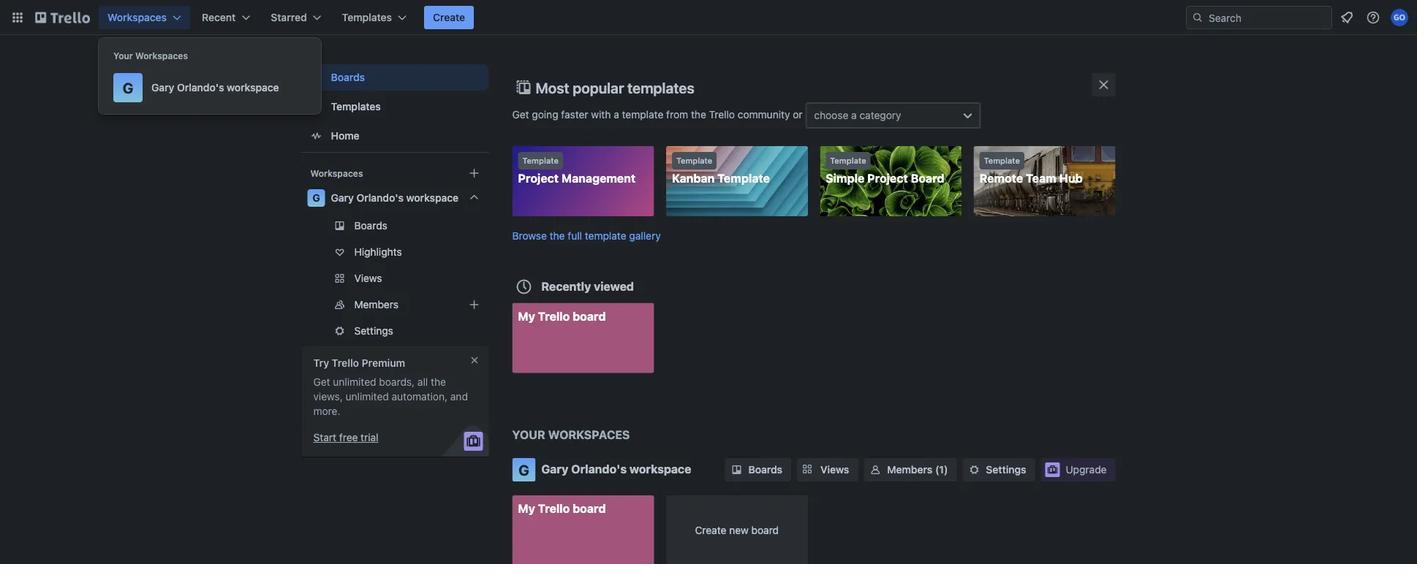 Task type: vqa. For each thing, say whether or not it's contained in the screenshot.
bottom Gary Orlando's workspace
yes



Task type: describe. For each thing, give the bounding box(es) containing it.
board for 2nd the my trello board link
[[573, 502, 606, 516]]

viewed
[[594, 279, 634, 293]]

template right kanban
[[718, 172, 770, 185]]

kanban
[[672, 172, 715, 185]]

your workspaces
[[512, 428, 630, 442]]

workspaces button
[[99, 6, 190, 29]]

0 horizontal spatial gary orlando's workspace
[[151, 82, 279, 94]]

premium
[[362, 357, 405, 369]]

0 notifications image
[[1339, 9, 1356, 26]]

0 vertical spatial unlimited
[[333, 376, 376, 388]]

popular
[[573, 79, 624, 96]]

Search field
[[1204, 7, 1332, 29]]

template for project
[[523, 156, 559, 166]]

the for get going faster with a template from the trello community or
[[691, 108, 707, 120]]

new
[[729, 525, 749, 537]]

create a workspace image
[[466, 165, 483, 182]]

template remote team hub
[[980, 156, 1083, 185]]

all
[[418, 376, 428, 388]]

from
[[667, 108, 688, 120]]

recently viewed
[[542, 279, 634, 293]]

simple
[[826, 172, 865, 185]]

start free trial button
[[313, 431, 379, 446]]

2 my from the top
[[518, 502, 535, 516]]

template project management
[[518, 156, 636, 185]]

2 vertical spatial gary
[[542, 463, 569, 477]]

workspaces inside dropdown button
[[108, 11, 167, 23]]

0 vertical spatial gary
[[151, 82, 174, 94]]

1 vertical spatial workspace
[[406, 192, 459, 204]]

members for members (1)
[[888, 464, 933, 476]]

template simple project board
[[826, 156, 945, 185]]

templates button
[[333, 6, 416, 29]]

choose a category
[[814, 109, 902, 121]]

2 vertical spatial orlando's
[[572, 463, 627, 477]]

board for 1st the my trello board link from the top
[[573, 309, 606, 323]]

starred button
[[262, 6, 330, 29]]

1 horizontal spatial gary orlando's workspace
[[331, 192, 459, 204]]

recent
[[202, 11, 236, 23]]

template for kanban
[[677, 156, 713, 166]]

2 vertical spatial workspace
[[630, 463, 692, 477]]

your workspaces
[[113, 50, 188, 61]]

more.
[[313, 406, 341, 418]]

0 vertical spatial template
[[622, 108, 664, 120]]

0 vertical spatial workspace
[[227, 82, 279, 94]]

browse the full template gallery
[[512, 230, 661, 242]]

boards for highlights
[[354, 220, 388, 232]]

2 vertical spatial board
[[752, 525, 779, 537]]

choose
[[814, 109, 849, 121]]

settings for the rightmost settings link
[[986, 464, 1027, 476]]

0 horizontal spatial orlando's
[[177, 82, 224, 94]]

or
[[793, 108, 803, 120]]

most
[[536, 79, 570, 96]]

my trello board for 2nd the my trello board link
[[518, 502, 606, 516]]

2 vertical spatial g
[[519, 462, 529, 479]]

home link
[[302, 123, 489, 149]]

boards,
[[379, 376, 415, 388]]

templates inside popup button
[[342, 11, 392, 23]]

1 vertical spatial workspaces
[[135, 50, 188, 61]]

category
[[860, 109, 902, 121]]

(1)
[[936, 464, 948, 476]]

get going faster with a template from the trello community or
[[512, 108, 806, 120]]

2 vertical spatial workspaces
[[311, 168, 363, 178]]

templates link
[[302, 94, 489, 120]]

boards for views
[[749, 464, 783, 476]]

project inside template simple project board
[[868, 172, 908, 185]]

template for simple
[[830, 156, 867, 166]]

create new board
[[695, 525, 779, 537]]

recent button
[[193, 6, 259, 29]]

home
[[331, 130, 360, 142]]

upgrade button
[[1041, 459, 1116, 482]]

start
[[313, 432, 337, 444]]

browse
[[512, 230, 547, 242]]

0 vertical spatial g
[[123, 79, 133, 96]]

board image
[[308, 69, 325, 86]]

going
[[532, 108, 559, 120]]

most popular templates
[[536, 79, 695, 96]]

start free trial
[[313, 432, 379, 444]]

0 horizontal spatial a
[[614, 108, 619, 120]]

get inside try trello premium get unlimited boards, all the views, unlimited automation, and more.
[[313, 376, 330, 388]]



Task type: locate. For each thing, give the bounding box(es) containing it.
1 vertical spatial create
[[695, 525, 727, 537]]

workspaces
[[108, 11, 167, 23], [135, 50, 188, 61], [311, 168, 363, 178]]

0 horizontal spatial members
[[354, 299, 399, 311]]

views,
[[313, 391, 343, 403]]

recently
[[542, 279, 591, 293]]

1 horizontal spatial get
[[512, 108, 529, 120]]

boards link for views
[[725, 459, 792, 482]]

hub
[[1060, 172, 1083, 185]]

2 vertical spatial boards link
[[725, 459, 792, 482]]

0 vertical spatial my trello board
[[518, 309, 606, 323]]

1 vertical spatial template
[[585, 230, 627, 242]]

template right the full
[[585, 230, 627, 242]]

workspaces right "your" on the top of the page
[[135, 50, 188, 61]]

free
[[339, 432, 358, 444]]

and
[[451, 391, 468, 403]]

0 vertical spatial orlando's
[[177, 82, 224, 94]]

full
[[568, 230, 582, 242]]

2 vertical spatial boards
[[749, 464, 783, 476]]

boards link up templates link
[[302, 64, 489, 91]]

highlights link
[[302, 241, 489, 264]]

0 vertical spatial board
[[573, 309, 606, 323]]

automation,
[[392, 391, 448, 403]]

your
[[113, 50, 133, 61]]

gary
[[151, 82, 174, 94], [331, 192, 354, 204], [542, 463, 569, 477]]

0 vertical spatial my trello board link
[[512, 303, 654, 373]]

a right with
[[614, 108, 619, 120]]

2 horizontal spatial workspace
[[630, 463, 692, 477]]

1 horizontal spatial workspace
[[406, 192, 459, 204]]

home image
[[308, 127, 325, 145]]

1 vertical spatial unlimited
[[346, 391, 389, 403]]

upgrade
[[1066, 464, 1107, 476]]

orlando's down workspaces
[[572, 463, 627, 477]]

sm image right (1)
[[967, 463, 982, 478]]

0 horizontal spatial sm image
[[730, 463, 744, 478]]

1 vertical spatial the
[[550, 230, 565, 242]]

gary down your workspaces
[[151, 82, 174, 94]]

members
[[354, 299, 399, 311], [888, 464, 933, 476]]

0 vertical spatial views
[[354, 272, 382, 285]]

trial
[[361, 432, 379, 444]]

1 horizontal spatial a
[[852, 109, 857, 121]]

gary down the your workspaces
[[542, 463, 569, 477]]

a
[[614, 108, 619, 120], [852, 109, 857, 121]]

sm image
[[730, 463, 744, 478], [869, 463, 883, 478], [967, 463, 982, 478]]

create for create new board
[[695, 525, 727, 537]]

orlando's up highlights
[[357, 192, 404, 204]]

views for the rightmost views link
[[821, 464, 850, 476]]

your
[[512, 428, 546, 442]]

0 vertical spatial boards link
[[302, 64, 489, 91]]

orlando's down your workspaces
[[177, 82, 224, 94]]

2 horizontal spatial orlando's
[[572, 463, 627, 477]]

members (1)
[[888, 464, 948, 476]]

2 horizontal spatial gary orlando's workspace
[[542, 463, 692, 477]]

project left board
[[868, 172, 908, 185]]

template down going
[[523, 156, 559, 166]]

the right the from
[[691, 108, 707, 120]]

trello inside try trello premium get unlimited boards, all the views, unlimited automation, and more.
[[332, 357, 359, 369]]

1 vertical spatial settings
[[986, 464, 1027, 476]]

boards link up the 'highlights' "link"
[[302, 214, 489, 238]]

sm image inside settings link
[[967, 463, 982, 478]]

template inside the template remote team hub
[[984, 156, 1020, 166]]

settings for settings link to the top
[[354, 325, 393, 337]]

create
[[433, 11, 465, 23], [695, 525, 727, 537]]

1 horizontal spatial settings
[[986, 464, 1027, 476]]

0 vertical spatial templates
[[342, 11, 392, 23]]

g down your at the left of the page
[[519, 462, 529, 479]]

the for try trello premium get unlimited boards, all the views, unlimited automation, and more.
[[431, 376, 446, 388]]

boards link for highlights
[[302, 214, 489, 238]]

create button
[[424, 6, 474, 29]]

members link
[[302, 293, 489, 317]]

get left going
[[512, 108, 529, 120]]

1 my from the top
[[518, 309, 535, 323]]

1 project from the left
[[518, 172, 559, 185]]

template down templates
[[622, 108, 664, 120]]

1 horizontal spatial orlando's
[[357, 192, 404, 204]]

template up simple
[[830, 156, 867, 166]]

workspaces down home
[[311, 168, 363, 178]]

1 vertical spatial views link
[[797, 459, 858, 482]]

try trello premium get unlimited boards, all the views, unlimited automation, and more.
[[313, 357, 468, 418]]

add image
[[466, 296, 483, 314]]

2 my trello board from the top
[[518, 502, 606, 516]]

1 vertical spatial members
[[888, 464, 933, 476]]

the
[[691, 108, 707, 120], [550, 230, 565, 242], [431, 376, 446, 388]]

workspaces up your workspaces
[[108, 11, 167, 23]]

project up browse
[[518, 172, 559, 185]]

0 horizontal spatial the
[[431, 376, 446, 388]]

board
[[911, 172, 945, 185]]

template
[[622, 108, 664, 120], [585, 230, 627, 242]]

faster
[[561, 108, 589, 120]]

g down 'home' image
[[313, 192, 320, 204]]

community
[[738, 108, 790, 120]]

board
[[573, 309, 606, 323], [573, 502, 606, 516], [752, 525, 779, 537]]

team
[[1026, 172, 1057, 185]]

members left (1)
[[888, 464, 933, 476]]

orlando's
[[177, 82, 224, 94], [357, 192, 404, 204], [572, 463, 627, 477]]

template
[[523, 156, 559, 166], [677, 156, 713, 166], [830, 156, 867, 166], [984, 156, 1020, 166], [718, 172, 770, 185]]

1 vertical spatial my trello board link
[[512, 496, 654, 565]]

gary down home
[[331, 192, 354, 204]]

1 horizontal spatial gary
[[331, 192, 354, 204]]

1 vertical spatial boards
[[354, 220, 388, 232]]

settings right (1)
[[986, 464, 1027, 476]]

2 vertical spatial gary orlando's workspace
[[542, 463, 692, 477]]

gary orlando (garyorlando) image
[[1391, 9, 1409, 26]]

0 vertical spatial members
[[354, 299, 399, 311]]

sm image up create new board
[[730, 463, 744, 478]]

my trello board link
[[512, 303, 654, 373], [512, 496, 654, 565]]

starred
[[271, 11, 307, 23]]

0 vertical spatial get
[[512, 108, 529, 120]]

my trello board for 1st the my trello board link from the top
[[518, 309, 606, 323]]

1 vertical spatial my trello board
[[518, 502, 606, 516]]

2 horizontal spatial g
[[519, 462, 529, 479]]

0 vertical spatial gary orlando's workspace
[[151, 82, 279, 94]]

primary element
[[0, 0, 1418, 35]]

views for the topmost views link
[[354, 272, 382, 285]]

browse the full template gallery link
[[512, 230, 661, 242]]

1 my trello board link from the top
[[512, 303, 654, 373]]

highlights
[[354, 246, 402, 258]]

gary orlando's workspace down 'recent'
[[151, 82, 279, 94]]

gary orlando's workspace down workspaces
[[542, 463, 692, 477]]

1 vertical spatial my
[[518, 502, 535, 516]]

template kanban template
[[672, 156, 770, 185]]

2 vertical spatial the
[[431, 376, 446, 388]]

2 project from the left
[[868, 172, 908, 185]]

template board image
[[308, 98, 325, 116]]

workspaces
[[548, 428, 630, 442]]

sm image inside boards link
[[730, 463, 744, 478]]

settings link
[[302, 320, 489, 343], [963, 459, 1035, 482]]

settings link right (1)
[[963, 459, 1035, 482]]

project inside the template project management
[[518, 172, 559, 185]]

0 vertical spatial boards
[[331, 71, 365, 83]]

1 horizontal spatial views link
[[797, 459, 858, 482]]

a right 'choose'
[[852, 109, 857, 121]]

gary orlando's workspace
[[151, 82, 279, 94], [331, 192, 459, 204], [542, 463, 692, 477]]

2 my trello board link from the top
[[512, 496, 654, 565]]

1 horizontal spatial create
[[695, 525, 727, 537]]

3 sm image from the left
[[967, 463, 982, 478]]

0 vertical spatial my
[[518, 309, 535, 323]]

1 vertical spatial g
[[313, 192, 320, 204]]

workspace
[[227, 82, 279, 94], [406, 192, 459, 204], [630, 463, 692, 477]]

1 horizontal spatial views
[[821, 464, 850, 476]]

trello
[[709, 108, 735, 120], [538, 309, 570, 323], [332, 357, 359, 369], [538, 502, 570, 516]]

sm image for boards
[[730, 463, 744, 478]]

1 horizontal spatial project
[[868, 172, 908, 185]]

0 vertical spatial settings
[[354, 325, 393, 337]]

2 horizontal spatial sm image
[[967, 463, 982, 478]]

try
[[313, 357, 329, 369]]

0 horizontal spatial workspace
[[227, 82, 279, 94]]

1 horizontal spatial sm image
[[869, 463, 883, 478]]

template for remote
[[984, 156, 1020, 166]]

1 vertical spatial boards link
[[302, 214, 489, 238]]

with
[[591, 108, 611, 120]]

sm image for settings
[[967, 463, 982, 478]]

g down "your" on the top of the page
[[123, 79, 133, 96]]

settings
[[354, 325, 393, 337], [986, 464, 1027, 476]]

0 horizontal spatial gary
[[151, 82, 174, 94]]

boards link up new
[[725, 459, 792, 482]]

open information menu image
[[1366, 10, 1381, 25]]

gary orlando's workspace up the 'highlights' "link"
[[331, 192, 459, 204]]

unlimited up views,
[[333, 376, 376, 388]]

sm image left members (1)
[[869, 463, 883, 478]]

template inside the template project management
[[523, 156, 559, 166]]

template up remote in the top of the page
[[984, 156, 1020, 166]]

1 vertical spatial gary
[[331, 192, 354, 204]]

2 horizontal spatial the
[[691, 108, 707, 120]]

0 horizontal spatial create
[[433, 11, 465, 23]]

template up kanban
[[677, 156, 713, 166]]

my trello board
[[518, 309, 606, 323], [518, 502, 606, 516]]

0 vertical spatial create
[[433, 11, 465, 23]]

1 horizontal spatial g
[[313, 192, 320, 204]]

1 sm image from the left
[[730, 463, 744, 478]]

templates
[[342, 11, 392, 23], [331, 101, 381, 113]]

members for members
[[354, 299, 399, 311]]

gallery
[[629, 230, 661, 242]]

the left the full
[[550, 230, 565, 242]]

templates
[[628, 79, 695, 96]]

0 horizontal spatial settings link
[[302, 320, 489, 343]]

get
[[512, 108, 529, 120], [313, 376, 330, 388]]

0 horizontal spatial get
[[313, 376, 330, 388]]

boards
[[331, 71, 365, 83], [354, 220, 388, 232], [749, 464, 783, 476]]

1 vertical spatial settings link
[[963, 459, 1035, 482]]

boards link
[[302, 64, 489, 91], [302, 214, 489, 238], [725, 459, 792, 482]]

0 horizontal spatial settings
[[354, 325, 393, 337]]

boards right board image
[[331, 71, 365, 83]]

get up views,
[[313, 376, 330, 388]]

back to home image
[[35, 6, 90, 29]]

0 horizontal spatial views
[[354, 272, 382, 285]]

search image
[[1192, 12, 1204, 23]]

0 horizontal spatial project
[[518, 172, 559, 185]]

template inside template simple project board
[[830, 156, 867, 166]]

management
[[562, 172, 636, 185]]

1 my trello board from the top
[[518, 309, 606, 323]]

settings link down members link
[[302, 320, 489, 343]]

2 sm image from the left
[[869, 463, 883, 478]]

0 vertical spatial the
[[691, 108, 707, 120]]

1 horizontal spatial settings link
[[963, 459, 1035, 482]]

views link
[[302, 267, 489, 290], [797, 459, 858, 482]]

members down highlights
[[354, 299, 399, 311]]

2 horizontal spatial gary
[[542, 463, 569, 477]]

the right all
[[431, 376, 446, 388]]

unlimited down boards,
[[346, 391, 389, 403]]

1 vertical spatial gary orlando's workspace
[[331, 192, 459, 204]]

templates up home
[[331, 101, 381, 113]]

create inside button
[[433, 11, 465, 23]]

1 vertical spatial get
[[313, 376, 330, 388]]

1 vertical spatial board
[[573, 502, 606, 516]]

boards up highlights
[[354, 220, 388, 232]]

unlimited
[[333, 376, 376, 388], [346, 391, 389, 403]]

g
[[123, 79, 133, 96], [313, 192, 320, 204], [519, 462, 529, 479]]

1 horizontal spatial the
[[550, 230, 565, 242]]

the inside try trello premium get unlimited boards, all the views, unlimited automation, and more.
[[431, 376, 446, 388]]

settings up "premium"
[[354, 325, 393, 337]]

0 vertical spatial settings link
[[302, 320, 489, 343]]

project
[[518, 172, 559, 185], [868, 172, 908, 185]]

views
[[354, 272, 382, 285], [821, 464, 850, 476]]

templates right starred dropdown button
[[342, 11, 392, 23]]

create for create
[[433, 11, 465, 23]]

my
[[518, 309, 535, 323], [518, 502, 535, 516]]

0 vertical spatial views link
[[302, 267, 489, 290]]

1 vertical spatial orlando's
[[357, 192, 404, 204]]

1 vertical spatial views
[[821, 464, 850, 476]]

1 horizontal spatial members
[[888, 464, 933, 476]]

0 vertical spatial workspaces
[[108, 11, 167, 23]]

0 horizontal spatial g
[[123, 79, 133, 96]]

1 vertical spatial templates
[[331, 101, 381, 113]]

0 horizontal spatial views link
[[302, 267, 489, 290]]

boards up new
[[749, 464, 783, 476]]

remote
[[980, 172, 1024, 185]]



